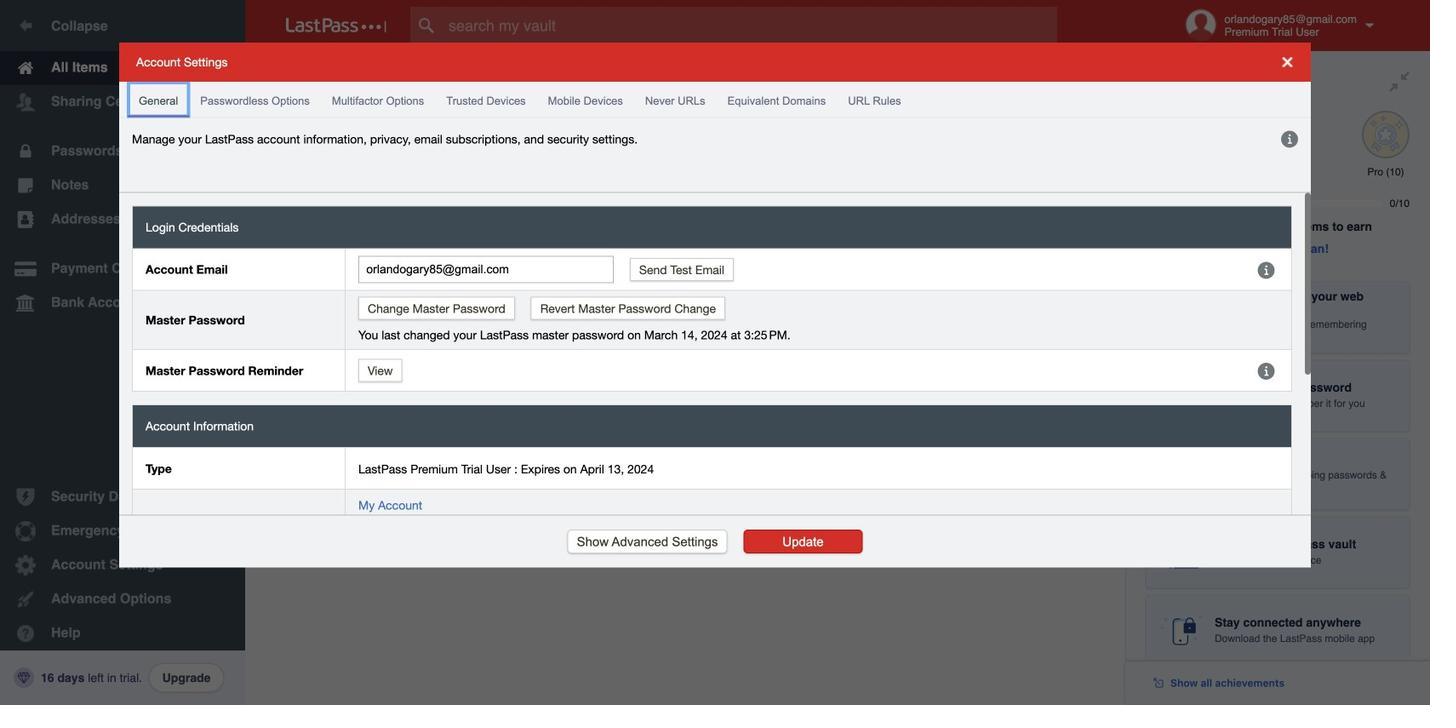 Task type: locate. For each thing, give the bounding box(es) containing it.
search my vault text field
[[410, 7, 1091, 44]]



Task type: describe. For each thing, give the bounding box(es) containing it.
lastpass image
[[286, 18, 387, 33]]

Search search field
[[410, 7, 1091, 44]]

main content main content
[[245, 51, 1126, 55]]

main navigation navigation
[[0, 0, 245, 705]]



Task type: vqa. For each thing, say whether or not it's contained in the screenshot.
New Item navigation
no



